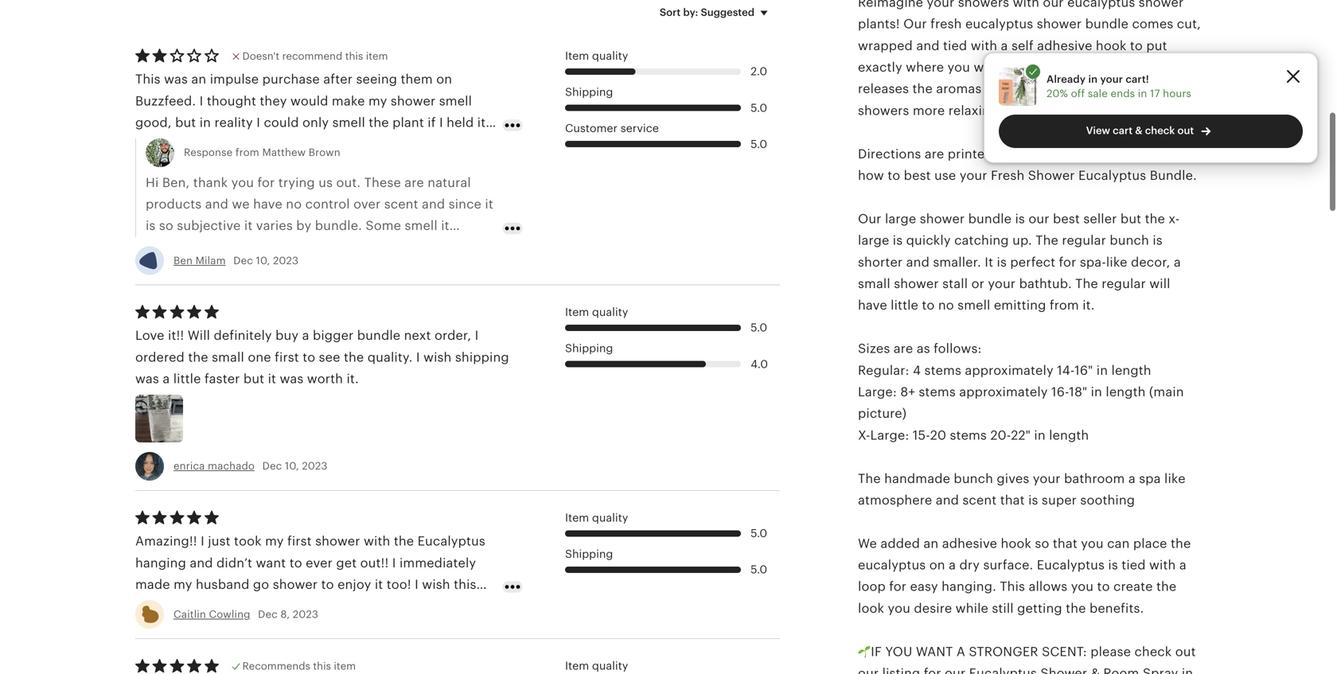Task type: describe. For each thing, give the bounding box(es) containing it.
we
[[858, 537, 878, 551]]

and inside the handmade bunch gives your bathroom a spa like atmosphere and scent that is super soothing
[[936, 493, 960, 508]]

our inside the 'our large shower bundle is our best seller but the x- large is quickly catching up. the regular bunch is shorter and smaller. it is perfect for spa-like decor, a small shower stall or your bathtub. the regular will have little to no smell emitting from it.'
[[1029, 212, 1050, 226]]

the right 'see'
[[344, 350, 364, 365]]

as
[[917, 342, 931, 356]]

the right create
[[1157, 580, 1177, 594]]

follows:
[[934, 342, 982, 356]]

aromas
[[937, 82, 982, 96]]

perfect
[[1011, 255, 1056, 269]]

use
[[935, 168, 957, 183]]

the inside the handmade bunch gives your bathroom a spa like atmosphere and scent that is super soothing
[[858, 472, 881, 486]]

in right 18"
[[1091, 385, 1103, 399]]

relaxing
[[135, 621, 185, 635]]

2 horizontal spatial the
[[1076, 277, 1099, 291]]

0 vertical spatial large:
[[858, 385, 897, 399]]

scent:
[[1042, 645, 1088, 659]]

it inside reimagine your showers with our eucalyptus shower plants! our fresh eucalyptus shower bundle comes cut, wrapped and tied with a self adhesive hook to put exactly where you want it in your shower. steam releases the aromas of your fresh eucalyptus to make showers more relaxing, enjoyable, and spa-like.
[[1008, 60, 1016, 74]]

0 vertical spatial approximately
[[965, 363, 1054, 378]]

the down will
[[188, 350, 208, 365]]

the right 'place' at the right bottom of the page
[[1171, 537, 1192, 551]]

i right 'too!' in the left of the page
[[415, 578, 419, 592]]

reimagine
[[858, 0, 924, 10]]

our large shower bundle is our best seller but the x- large is quickly catching up. the regular bunch is shorter and smaller. it is perfect for spa-like decor, a small shower stall or your bathtub. the regular will have little to no smell emitting from it.
[[858, 212, 1182, 313]]

order,
[[435, 329, 472, 343]]

is inside the handmade bunch gives your bathroom a spa like atmosphere and scent that is super soothing
[[1029, 493, 1039, 508]]

create
[[1114, 580, 1154, 594]]

0 vertical spatial check
[[1146, 125, 1176, 137]]

2023 for 2.0
[[273, 255, 299, 267]]

0 vertical spatial my
[[265, 534, 284, 549]]

can
[[1108, 537, 1130, 551]]

getting
[[1018, 602, 1063, 616]]

our inside reimagine your showers with our eucalyptus shower plants! our fresh eucalyptus shower bundle comes cut, wrapped and tied with a self adhesive hook to put exactly where you want it in your shower. steam releases the aromas of your fresh eucalyptus to make showers more relaxing, enjoyable, and spa-like.
[[904, 17, 928, 31]]

2023 for 5.0
[[293, 609, 319, 621]]

to inside the 'our large shower bundle is our best seller but the x- large is quickly catching up. the regular bunch is shorter and smaller. it is perfect for spa-like decor, a small shower stall or your bathtub. the regular will have little to no smell emitting from it.'
[[922, 298, 935, 313]]

shower up quickly
[[920, 212, 965, 226]]

place
[[1134, 537, 1168, 551]]

brown
[[309, 147, 341, 159]]

smell
[[958, 298, 991, 313]]

and inside the 'our large shower bundle is our best seller but the x- large is quickly catching up. the regular bunch is shorter and smaller. it is perfect for spa-like decor, a small shower stall or your bathtub. the regular will have little to no smell emitting from it.'
[[907, 255, 930, 269]]

it
[[985, 255, 994, 269]]

2 5.0 from the top
[[751, 138, 768, 150]]

best inside directions are printed on the packaging so you know how to best use your fresh shower eucalyptus bundle.
[[904, 168, 931, 183]]

out!!
[[360, 556, 389, 570]]

go
[[253, 578, 269, 592]]

ever
[[306, 556, 333, 570]]

will
[[1150, 277, 1171, 291]]

it inside love it!! will definitely buy a bigger bundle next order, i ordered the small one first to see the quality. i wish shipping was a little faster but it was worth it.
[[268, 372, 276, 386]]

in left 17
[[1139, 88, 1148, 100]]

you inside reimagine your showers with our eucalyptus shower plants! our fresh eucalyptus shower bundle comes cut, wrapped and tied with a self adhesive hook to put exactly where you want it in your shower. steam releases the aromas of your fresh eucalyptus to make showers more relaxing, enjoyable, and spa-like.
[[948, 60, 971, 74]]

customer service
[[565, 122, 659, 135]]

eucalyptus inside we added an adhesive hook so that you can place the eucalyptus on a dry surface. eucalyptus is tied with a loop for easy hanging. this allows you to create the look you desire while still getting the benefits.
[[858, 558, 926, 573]]

handmade
[[885, 472, 951, 486]]

but inside love it!! will definitely buy a bigger bundle next order, i ordered the small one first to see the quality. i wish shipping was a little faster but it was worth it.
[[244, 372, 265, 386]]

to down ever
[[321, 578, 334, 592]]

off
[[1072, 88, 1086, 100]]

scent
[[963, 493, 997, 508]]

in right 22"
[[1035, 428, 1046, 443]]

bunch inside the 'our large shower bundle is our best seller but the x- large is quickly catching up. the regular bunch is shorter and smaller. it is perfect for spa-like decor, a small shower stall or your bathtub. the regular will have little to no smell emitting from it.'
[[1110, 233, 1150, 248]]

shower up 'shower.'
[[1037, 17, 1082, 31]]

you right look
[[888, 602, 911, 616]]

shower inside directions are printed on the packaging so you know how to best use your fresh shower eucalyptus bundle.
[[1029, 168, 1076, 183]]

caitlin
[[174, 609, 206, 621]]

0 vertical spatial out
[[1178, 125, 1195, 137]]

and down off
[[1074, 103, 1097, 118]]

0 vertical spatial regular
[[1063, 233, 1107, 248]]

relaxing,
[[949, 103, 1003, 118]]

3 5.0 from the top
[[751, 321, 768, 334]]

decor,
[[1132, 255, 1171, 269]]

that inside the handmade bunch gives your bathroom a spa like atmosphere and scent that is super soothing
[[1001, 493, 1025, 508]]

hook inside we added an adhesive hook so that you can place the eucalyptus on a dry surface. eucalyptus is tied with a loop for easy hanging. this allows you to create the look you desire while still getting the benefits.
[[1001, 537, 1032, 551]]

stall
[[943, 277, 969, 291]]

0 vertical spatial large
[[886, 212, 917, 226]]

view
[[1087, 125, 1111, 137]]

you left can
[[1082, 537, 1104, 551]]

ordered
[[135, 350, 185, 365]]

directions are printed on the packaging so you know how to best use your fresh shower eucalyptus bundle.
[[858, 147, 1198, 183]]

0 vertical spatial stems
[[925, 363, 962, 378]]

is up "shorter"
[[893, 233, 903, 248]]

allows
[[1029, 580, 1068, 594]]

to up like.
[[1140, 82, 1152, 96]]

immediately
[[400, 556, 476, 570]]

to inside directions are printed on the packaging so you know how to best use your fresh shower eucalyptus bundle.
[[888, 168, 901, 183]]

just
[[208, 534, 231, 549]]

to left ever
[[290, 556, 302, 570]]

1 vertical spatial item
[[334, 661, 356, 673]]

16"
[[1075, 363, 1094, 378]]

already
[[1047, 73, 1086, 85]]

enjoy
[[338, 578, 371, 592]]

didn't
[[217, 556, 253, 570]]

shipping for caitlin cowling dec 8, 2023
[[565, 548, 613, 561]]

it's
[[228, 599, 246, 614]]

put
[[1147, 38, 1168, 53]]

sort by: suggested button
[[648, 0, 786, 29]]

vibe.
[[189, 621, 219, 635]]

15-
[[913, 428, 931, 443]]

1 horizontal spatial showers
[[959, 0, 1010, 10]]

dec for 2.0
[[234, 255, 253, 267]]

recommends this item
[[243, 661, 356, 673]]

our down 'a'
[[945, 667, 966, 675]]

in up the sale
[[1089, 73, 1098, 85]]

your up 20%
[[1035, 60, 1062, 74]]

sort
[[660, 6, 681, 18]]

love it!! will definitely buy a bigger bundle next order, i ordered the small one first to see the quality. i wish shipping was a little faster but it was worth it.
[[135, 329, 509, 386]]

eucalyptus inside we added an adhesive hook so that you can place the eucalyptus on a dry surface. eucalyptus is tied with a loop for easy hanging. this allows you to create the look you desire while still getting the benefits.
[[1037, 558, 1105, 573]]

fragrant
[[279, 599, 329, 614]]

spa- inside the 'our large shower bundle is our best seller but the x- large is quickly catching up. the regular bunch is shorter and smaller. it is perfect for spa-like decor, a small shower stall or your bathtub. the regular will have little to no smell emitting from it.'
[[1081, 255, 1107, 269]]

🌱if you want a stronger scent: please check out our listing for our eucalyptus shower & room spray i
[[858, 645, 1200, 675]]

1 vertical spatial fresh
[[1033, 82, 1065, 96]]

bunch inside the handmade bunch gives your bathroom a spa like atmosphere and scent that is super soothing
[[954, 472, 994, 486]]

0 horizontal spatial from
[[236, 147, 260, 159]]

little inside love it!! will definitely buy a bigger bundle next order, i ordered the small one first to see the quality. i wish shipping was a little faster but it was worth it.
[[173, 372, 201, 386]]

for inside 🌱if you want a stronger scent: please check out our listing for our eucalyptus shower & room spray i
[[924, 667, 942, 675]]

1 item quality from the top
[[565, 49, 629, 62]]

0 vertical spatial the
[[1036, 233, 1059, 248]]

shower up get
[[315, 534, 360, 549]]

to inside love it!! will definitely buy a bigger bundle next order, i ordered the small one first to see the quality. i wish shipping was a little faster but it was worth it.
[[303, 350, 316, 365]]

1 quality from the top
[[592, 49, 629, 62]]

from inside the 'our large shower bundle is our best seller but the x- large is quickly catching up. the regular bunch is shorter and smaller. it is perfect for spa-like decor, a small shower stall or your bathtub. the regular will have little to no smell emitting from it.'
[[1050, 298, 1080, 313]]

eucalyptus inside directions are printed on the packaging so you know how to best use your fresh shower eucalyptus bundle.
[[1079, 168, 1147, 183]]

5 5.0 from the top
[[751, 564, 768, 576]]

1 vertical spatial large:
[[871, 428, 910, 443]]

1 vertical spatial showers
[[858, 103, 910, 118]]

recommend
[[282, 50, 343, 62]]

a
[[957, 645, 966, 659]]

benefits.
[[1090, 602, 1145, 616]]

shower up no
[[894, 277, 939, 291]]

service
[[621, 122, 659, 135]]

eucalyptus up self
[[966, 17, 1034, 31]]

0 horizontal spatial my
[[174, 578, 192, 592]]

check inside 🌱if you want a stronger scent: please check out our listing for our eucalyptus shower & room spray i
[[1135, 645, 1173, 659]]

10, for enrica machado dec 10, 2023
[[285, 460, 299, 472]]

ben
[[174, 255, 193, 267]]

is up up.
[[1016, 212, 1026, 226]]

a inside the handmade bunch gives your bathroom a spa like atmosphere and scent that is super soothing
[[1129, 472, 1136, 486]]

cart
[[1113, 125, 1133, 137]]

2 vertical spatial stems
[[950, 428, 987, 443]]

love
[[135, 329, 165, 343]]

sizes are as follows: regular: 4 stems approximately 14-16" in length large: 8+ stems approximately 16-18" in length (main picture) x-large: 15-20 stems 20-22" in length
[[858, 342, 1185, 443]]

is right the it
[[997, 255, 1007, 269]]

1 vertical spatial 2023
[[302, 460, 328, 472]]

shower.
[[1066, 60, 1114, 74]]

shipping for ben milam dec 10, 2023
[[565, 86, 613, 98]]

want inside reimagine your showers with our eucalyptus shower plants! our fresh eucalyptus shower bundle comes cut, wrapped and tied with a self adhesive hook to put exactly where you want it in your shower. steam releases the aromas of your fresh eucalyptus to make showers more relaxing, enjoyable, and spa-like.
[[974, 60, 1004, 74]]

so inside we added an adhesive hook so that you can place the eucalyptus on a dry surface. eucalyptus is tied with a loop for easy hanging. this allows you to create the look you desire while still getting the benefits.
[[1036, 537, 1050, 551]]

8+
[[901, 385, 916, 399]]

smaller.
[[934, 255, 982, 269]]

4 item from the top
[[565, 660, 589, 673]]

your right "of"
[[1002, 82, 1030, 96]]

to left put
[[1131, 38, 1144, 53]]

worth
[[307, 372, 343, 386]]

look
[[858, 602, 885, 616]]

1 vertical spatial regular
[[1102, 277, 1147, 291]]

the inside directions are printed on the packaging so you know how to best use your fresh shower eucalyptus bundle.
[[1017, 147, 1037, 161]]

response
[[184, 147, 233, 159]]

0 horizontal spatial was
[[135, 372, 159, 386]]

14-
[[1058, 363, 1075, 378]]

hanging.
[[942, 580, 997, 594]]

self
[[1012, 38, 1034, 53]]

🌱if
[[858, 645, 882, 659]]

in inside reimagine your showers with our eucalyptus shower plants! our fresh eucalyptus shower bundle comes cut, wrapped and tied with a self adhesive hook to put exactly where you want it in your shower. steam releases the aromas of your fresh eucalyptus to make showers more relaxing, enjoyable, and spa-like.
[[1020, 60, 1031, 74]]

tied inside we added an adhesive hook so that you can place the eucalyptus on a dry surface. eucalyptus is tied with a loop for easy hanging. this allows you to create the look you desire while still getting the benefits.
[[1122, 558, 1146, 573]]

are for directions
[[925, 147, 945, 161]]

4
[[913, 363, 921, 378]]

milam
[[196, 255, 226, 267]]

want
[[916, 645, 954, 659]]

2 vertical spatial this
[[313, 661, 331, 673]]

easy
[[911, 580, 939, 594]]

i down next
[[416, 350, 420, 365]]

10, for ben milam dec 10, 2023
[[256, 255, 270, 267]]

plants!
[[858, 17, 900, 31]]

and down the enjoy
[[333, 599, 356, 614]]

one
[[248, 350, 271, 365]]

still
[[993, 602, 1014, 616]]

you right allows
[[1072, 580, 1094, 594]]

shorter
[[858, 255, 903, 269]]

16-
[[1052, 385, 1070, 399]]

made
[[135, 578, 170, 592]]

this
[[1001, 580, 1026, 594]]

adhesive inside reimagine your showers with our eucalyptus shower plants! our fresh eucalyptus shower bundle comes cut, wrapped and tied with a self adhesive hook to put exactly where you want it in your shower. steam releases the aromas of your fresh eucalyptus to make showers more relaxing, enjoyable, and spa-like.
[[1038, 38, 1093, 53]]

eucalyptus up comes
[[1068, 0, 1136, 10]]

the down allows
[[1066, 602, 1087, 616]]

with left self
[[971, 38, 998, 53]]

super
[[1042, 493, 1077, 508]]

3 item quality from the top
[[565, 511, 629, 524]]

enrica machado link
[[174, 460, 255, 472]]

x-
[[858, 428, 871, 443]]

1 vertical spatial stems
[[919, 385, 956, 399]]

how
[[858, 168, 885, 183]]

quality.
[[368, 350, 413, 365]]

you inside directions are printed on the packaging so you know how to best use your fresh shower eucalyptus bundle.
[[1126, 147, 1149, 161]]

pretty,
[[359, 599, 400, 614]]

shower up the fragrant
[[273, 578, 318, 592]]

with up self
[[1013, 0, 1040, 10]]



Task type: locate. For each thing, give the bounding box(es) containing it.
best inside the 'our large shower bundle is our best seller but the x- large is quickly catching up. the regular bunch is shorter and smaller. it is perfect for spa-like decor, a small shower stall or your bathtub. the regular will have little to no smell emitting from it.'
[[1054, 212, 1081, 226]]

you up aromas
[[948, 60, 971, 74]]

ben milam link
[[174, 255, 226, 267]]

the inside reimagine your showers with our eucalyptus shower plants! our fresh eucalyptus shower bundle comes cut, wrapped and tied with a self adhesive hook to put exactly where you want it in your shower. steam releases the aromas of your fresh eucalyptus to make showers more relaxing, enjoyable, and spa-like.
[[913, 82, 933, 96]]

1 horizontal spatial this
[[345, 50, 363, 62]]

adhesive up dry
[[943, 537, 998, 551]]

eucalyptus up "seller"
[[1079, 168, 1147, 183]]

1 horizontal spatial that
[[1053, 537, 1078, 551]]

like left decor,
[[1107, 255, 1128, 269]]

exactly
[[858, 60, 903, 74]]

adhesive up 'shower.'
[[1038, 38, 1093, 53]]

1 vertical spatial large
[[858, 233, 890, 248]]

sale
[[1088, 88, 1108, 100]]

2 vertical spatial dec
[[258, 609, 278, 621]]

it. inside the 'our large shower bundle is our best seller but the x- large is quickly catching up. the regular bunch is shorter and smaller. it is perfect for spa-like decor, a small shower stall or your bathtub. the regular will have little to no smell emitting from it.'
[[1083, 298, 1095, 313]]

was
[[135, 372, 159, 386], [280, 372, 304, 386], [403, 599, 427, 614]]

are for sizes
[[894, 342, 914, 356]]

0 horizontal spatial fresh
[[931, 17, 962, 31]]

eucalyptus
[[1079, 168, 1147, 183], [418, 534, 486, 549], [1037, 558, 1105, 573], [970, 667, 1038, 675]]

bundle up catching
[[969, 212, 1012, 226]]

0 horizontal spatial small
[[212, 350, 244, 365]]

with inside amazing!! i just took my first shower with the eucalyptus hanging and didn't want to ever get out!! i immediately made my husband go shower to enjoy it too! i wish this lasted forever! it's very fragrant and pretty, was a very relaxing vibe.
[[364, 534, 391, 549]]

eucalyptus down 'shower.'
[[1068, 82, 1136, 96]]

0 vertical spatial it
[[1008, 60, 1016, 74]]

large: down the picture)
[[871, 428, 910, 443]]

2 vertical spatial the
[[858, 472, 881, 486]]

1 vertical spatial approximately
[[960, 385, 1049, 399]]

2 vertical spatial shipping
[[565, 548, 613, 561]]

small up have
[[858, 277, 891, 291]]

are
[[925, 147, 945, 161], [894, 342, 914, 356]]

our down 'how' on the right top
[[858, 212, 882, 226]]

small
[[858, 277, 891, 291], [212, 350, 244, 365]]

2 item from the top
[[565, 306, 589, 318]]

the right bathtub.
[[1076, 277, 1099, 291]]

to up benefits.
[[1098, 580, 1111, 594]]

0 vertical spatial shower
[[1029, 168, 1076, 183]]

0 vertical spatial 10,
[[256, 255, 270, 267]]

2 vertical spatial it
[[375, 578, 383, 592]]

husband
[[196, 578, 250, 592]]

it down self
[[1008, 60, 1016, 74]]

1 horizontal spatial adhesive
[[1038, 38, 1093, 53]]

for up bathtub.
[[1060, 255, 1077, 269]]

0 vertical spatial length
[[1112, 363, 1152, 378]]

1 vertical spatial so
[[1036, 537, 1050, 551]]

on inside directions are printed on the packaging so you know how to best use your fresh shower eucalyptus bundle.
[[997, 147, 1013, 161]]

the inside amazing!! i just took my first shower with the eucalyptus hanging and didn't want to ever get out!! i immediately made my husband go shower to enjoy it too! i wish this lasted forever! it's very fragrant and pretty, was a very relaxing vibe.
[[394, 534, 414, 549]]

took
[[234, 534, 262, 549]]

on inside we added an adhesive hook so that you can place the eucalyptus on a dry surface. eucalyptus is tied with a loop for easy hanging. this allows you to create the look you desire while still getting the benefits.
[[930, 558, 946, 573]]

added
[[881, 537, 921, 551]]

wish
[[424, 350, 452, 365], [422, 578, 451, 592]]

0 vertical spatial this
[[345, 50, 363, 62]]

1 vertical spatial spa-
[[1081, 255, 1107, 269]]

have
[[858, 298, 888, 313]]

dry
[[960, 558, 980, 573]]

bundle inside love it!! will definitely buy a bigger bundle next order, i ordered the small one first to see the quality. i wish shipping was a little faster but it was worth it.
[[357, 329, 401, 343]]

adhesive
[[1038, 38, 1093, 53], [943, 537, 998, 551]]

for inside we added an adhesive hook so that you can place the eucalyptus on a dry surface. eucalyptus is tied with a loop for easy hanging. this allows you to create the look you desire while still getting the benefits.
[[890, 580, 907, 594]]

ben milam dec 10, 2023
[[174, 255, 299, 267]]

1 vertical spatial best
[[1054, 212, 1081, 226]]

first inside love it!! will definitely buy a bigger bundle next order, i ordered the small one first to see the quality. i wish shipping was a little faster but it was worth it.
[[275, 350, 299, 365]]

dec right machado
[[263, 460, 282, 472]]

spa
[[1140, 472, 1162, 486]]

a inside the 'our large shower bundle is our best seller but the x- large is quickly catching up. the regular bunch is shorter and smaller. it is perfect for spa-like decor, a small shower stall or your bathtub. the regular will have little to no smell emitting from it.'
[[1175, 255, 1182, 269]]

bundle.
[[1151, 168, 1198, 183]]

0 vertical spatial &
[[1136, 125, 1143, 137]]

1 very from the left
[[249, 599, 276, 614]]

cart!
[[1126, 73, 1150, 85]]

my up forever!
[[174, 578, 192, 592]]

item right the recommend
[[366, 50, 388, 62]]

quality
[[592, 49, 629, 62], [592, 306, 629, 318], [592, 511, 629, 524], [592, 660, 629, 673]]

2 horizontal spatial was
[[403, 599, 427, 614]]

0 horizontal spatial best
[[904, 168, 931, 183]]

0 horizontal spatial for
[[890, 580, 907, 594]]

bundle inside the 'our large shower bundle is our best seller but the x- large is quickly catching up. the regular bunch is shorter and smaller. it is perfect for spa-like decor, a small shower stall or your bathtub. the regular will have little to no smell emitting from it.'
[[969, 212, 1012, 226]]

2 vertical spatial length
[[1050, 428, 1090, 443]]

4 5.0 from the top
[[751, 527, 768, 540]]

to left 'see'
[[303, 350, 316, 365]]

is up decor,
[[1153, 233, 1163, 248]]

0 vertical spatial bunch
[[1110, 233, 1150, 248]]

your inside the handmade bunch gives your bathroom a spa like atmosphere and scent that is super soothing
[[1034, 472, 1061, 486]]

1 vertical spatial shower
[[1041, 667, 1088, 675]]

with inside we added an adhesive hook so that you can place the eucalyptus on a dry surface. eucalyptus is tied with a loop for easy hanging. this allows you to create the look you desire while still getting the benefits.
[[1150, 558, 1177, 573]]

1 horizontal spatial from
[[1050, 298, 1080, 313]]

regular:
[[858, 363, 910, 378]]

my right took
[[265, 534, 284, 549]]

it. up 16"
[[1083, 298, 1095, 313]]

to down directions
[[888, 168, 901, 183]]

wish down order,
[[424, 350, 452, 365]]

amazing!! i just took my first shower with the eucalyptus hanging and didn't want to ever get out!! i immediately made my husband go shower to enjoy it too! i wish this lasted forever! it's very fragrant and pretty, was a very relaxing vibe.
[[135, 534, 486, 635]]

comes
[[1133, 17, 1174, 31]]

0 horizontal spatial like
[[1107, 255, 1128, 269]]

the inside the 'our large shower bundle is our best seller but the x- large is quickly catching up. the regular bunch is shorter and smaller. it is perfect for spa-like decor, a small shower stall or your bathtub. the regular will have little to no smell emitting from it.'
[[1146, 212, 1166, 226]]

seller
[[1084, 212, 1118, 226]]

your right or
[[989, 277, 1016, 291]]

1 horizontal spatial our
[[904, 17, 928, 31]]

very
[[249, 599, 276, 614], [441, 599, 468, 614]]

enrica
[[174, 460, 205, 472]]

in right 16"
[[1097, 363, 1109, 378]]

for down want
[[924, 667, 942, 675]]

but inside the 'our large shower bundle is our best seller but the x- large is quickly catching up. the regular bunch is shorter and smaller. it is perfect for spa-like decor, a small shower stall or your bathtub. the regular will have little to no smell emitting from it.'
[[1121, 212, 1142, 226]]

so down cart
[[1109, 147, 1123, 161]]

shower inside 🌱if you want a stronger scent: please check out our listing for our eucalyptus shower & room spray i
[[1041, 667, 1088, 675]]

1 horizontal spatial it
[[375, 578, 383, 592]]

you down view cart & check out
[[1126, 147, 1149, 161]]

of
[[986, 82, 998, 96]]

2 item quality from the top
[[565, 306, 629, 318]]

like inside the 'our large shower bundle is our best seller but the x- large is quickly catching up. the regular bunch is shorter and smaller. it is perfect for spa-like decor, a small shower stall or your bathtub. the regular will have little to no smell emitting from it.'
[[1107, 255, 1128, 269]]

1 horizontal spatial was
[[280, 372, 304, 386]]

length left the (main
[[1106, 385, 1146, 399]]

matthew
[[262, 147, 306, 159]]

our inside reimagine your showers with our eucalyptus shower plants! our fresh eucalyptus shower bundle comes cut, wrapped and tied with a self adhesive hook to put exactly where you want it in your shower. steam releases the aromas of your fresh eucalyptus to make showers more relaxing, enjoyable, and spa-like.
[[1044, 0, 1064, 10]]

0 vertical spatial so
[[1109, 147, 1123, 161]]

1 horizontal spatial best
[[1054, 212, 1081, 226]]

that inside we added an adhesive hook so that you can place the eucalyptus on a dry surface. eucalyptus is tied with a loop for easy hanging. this allows you to create the look you desire while still getting the benefits.
[[1053, 537, 1078, 551]]

to inside we added an adhesive hook so that you can place the eucalyptus on a dry surface. eucalyptus is tied with a loop for easy hanging. this allows you to create the look you desire while still getting the benefits.
[[1098, 580, 1111, 594]]

our down reimagine
[[904, 17, 928, 31]]

1 horizontal spatial for
[[924, 667, 942, 675]]

are up 'use'
[[925, 147, 945, 161]]

1 vertical spatial check
[[1135, 645, 1173, 659]]

cowling
[[209, 609, 251, 621]]

will
[[188, 329, 210, 343]]

3 quality from the top
[[592, 511, 629, 524]]

& inside 🌱if you want a stronger scent: please check out our listing for our eucalyptus shower & room spray i
[[1091, 667, 1100, 675]]

shipping
[[455, 350, 509, 365]]

1 vertical spatial dec
[[263, 460, 282, 472]]

1 vertical spatial it
[[268, 372, 276, 386]]

0 horizontal spatial 10,
[[256, 255, 270, 267]]

on up 'fresh'
[[997, 147, 1013, 161]]

best left "seller"
[[1054, 212, 1081, 226]]

bigger
[[313, 329, 354, 343]]

wish inside love it!! will definitely buy a bigger bundle next order, i ordered the small one first to see the quality. i wish shipping was a little faster but it was worth it.
[[424, 350, 452, 365]]

0 vertical spatial on
[[997, 147, 1013, 161]]

1 horizontal spatial item
[[366, 50, 388, 62]]

2.0
[[751, 65, 768, 78]]

shower down scent:
[[1041, 667, 1088, 675]]

room
[[1104, 667, 1140, 675]]

1 vertical spatial small
[[212, 350, 244, 365]]

small inside love it!! will definitely buy a bigger bundle next order, i ordered the small one first to see the quality. i wish shipping was a little faster but it was worth it.
[[212, 350, 244, 365]]

printed
[[948, 147, 994, 161]]

x-
[[1169, 212, 1181, 226]]

packaging
[[1040, 147, 1105, 161]]

first inside amazing!! i just took my first shower with the eucalyptus hanging and didn't want to ever get out!! i immediately made my husband go shower to enjoy it too! i wish this lasted forever! it's very fragrant and pretty, was a very relaxing vibe.
[[287, 534, 312, 549]]

1 vertical spatial but
[[244, 372, 265, 386]]

shower down packaging at the top right
[[1029, 168, 1076, 183]]

0 vertical spatial for
[[1060, 255, 1077, 269]]

2 shipping from the top
[[565, 342, 613, 355]]

2 horizontal spatial bundle
[[1086, 17, 1129, 31]]

bundle left comes
[[1086, 17, 1129, 31]]

your inside directions are printed on the packaging so you know how to best use your fresh shower eucalyptus bundle.
[[960, 168, 988, 183]]

amazing!!
[[135, 534, 197, 549]]

0 vertical spatial showers
[[959, 0, 1010, 10]]

next
[[404, 329, 431, 343]]

1 5.0 from the top
[[751, 101, 768, 114]]

are inside "sizes are as follows: regular: 4 stems approximately 14-16" in length large: 8+ stems approximately 16-18" in length (main picture) x-large: 15-20 stems 20-22" in length"
[[894, 342, 914, 356]]

& right cart
[[1136, 125, 1143, 137]]

recommends
[[243, 661, 311, 673]]

4 item quality from the top
[[565, 660, 629, 673]]

quickly
[[907, 233, 951, 248]]

response from matthew brown
[[184, 147, 341, 159]]

like inside the handmade bunch gives your bathroom a spa like atmosphere and scent that is super soothing
[[1165, 472, 1186, 486]]

reimagine your showers with our eucalyptus shower plants! our fresh eucalyptus shower bundle comes cut, wrapped and tied with a self adhesive hook to put exactly where you want it in your shower. steam releases the aromas of your fresh eucalyptus to make showers more relaxing, enjoyable, and spa-like.
[[858, 0, 1202, 118]]

0 vertical spatial are
[[925, 147, 945, 161]]

eucalyptus inside amazing!! i just took my first shower with the eucalyptus hanging and didn't want to ever get out!! i immediately made my husband go shower to enjoy it too! i wish this lasted forever! it's very fragrant and pretty, was a very relaxing vibe.
[[418, 534, 486, 549]]

1 vertical spatial length
[[1106, 385, 1146, 399]]

little down ordered
[[173, 372, 201, 386]]

little inside the 'our large shower bundle is our best seller but the x- large is quickly catching up. the regular bunch is shorter and smaller. it is perfect for spa-like decor, a small shower stall or your bathtub. the regular will have little to no smell emitting from it.'
[[891, 298, 919, 313]]

approximately
[[965, 363, 1054, 378], [960, 385, 1049, 399]]

0 vertical spatial little
[[891, 298, 919, 313]]

this right the recommend
[[345, 50, 363, 62]]

first
[[275, 350, 299, 365], [287, 534, 312, 549]]

to left no
[[922, 298, 935, 313]]

1 vertical spatial like
[[1165, 472, 1186, 486]]

releases
[[858, 82, 910, 96]]

bundle inside reimagine your showers with our eucalyptus shower plants! our fresh eucalyptus shower bundle comes cut, wrapped and tied with a self adhesive hook to put exactly where you want it in your shower. steam releases the aromas of your fresh eucalyptus to make showers more relaxing, enjoyable, and spa-like.
[[1086, 17, 1129, 31]]

buy
[[276, 329, 299, 343]]

shower up comes
[[1139, 0, 1184, 10]]

for inside the 'our large shower bundle is our best seller but the x- large is quickly catching up. the regular bunch is shorter and smaller. it is perfect for spa-like decor, a small shower stall or your bathtub. the regular will have little to no smell emitting from it.'
[[1060, 255, 1077, 269]]

bundle up quality.
[[357, 329, 401, 343]]

0 vertical spatial tied
[[944, 38, 968, 53]]

eucalyptus up immediately
[[418, 534, 486, 549]]

0 vertical spatial adhesive
[[1038, 38, 1093, 53]]

was inside amazing!! i just took my first shower with the eucalyptus hanging and didn't want to ever get out!! i immediately made my husband go shower to enjoy it too! i wish this lasted forever! it's very fragrant and pretty, was a very relaxing vibe.
[[403, 599, 427, 614]]

best left 'use'
[[904, 168, 931, 183]]

want inside amazing!! i just took my first shower with the eucalyptus hanging and didn't want to ever get out!! i immediately made my husband go shower to enjoy it too! i wish this lasted forever! it's very fragrant and pretty, was a very relaxing vibe.
[[256, 556, 286, 570]]

1 horizontal spatial the
[[1036, 233, 1059, 248]]

customer
[[565, 122, 618, 135]]

1 vertical spatial shipping
[[565, 342, 613, 355]]

in
[[1020, 60, 1031, 74], [1089, 73, 1098, 85], [1139, 88, 1148, 100], [1097, 363, 1109, 378], [1091, 385, 1103, 399], [1035, 428, 1046, 443]]

a inside amazing!! i just took my first shower with the eucalyptus hanging and didn't want to ever get out!! i immediately made my husband go shower to enjoy it too! i wish this lasted forever! it's very fragrant and pretty, was a very relaxing vibe.
[[431, 599, 438, 614]]

spa- down ends
[[1101, 103, 1127, 118]]

large: up the picture)
[[858, 385, 897, 399]]

1 vertical spatial the
[[1076, 277, 1099, 291]]

0 horizontal spatial so
[[1036, 537, 1050, 551]]

0 vertical spatial spa-
[[1101, 103, 1127, 118]]

i up shipping
[[475, 329, 479, 343]]

2 quality from the top
[[592, 306, 629, 318]]

that down gives
[[1001, 493, 1025, 508]]

so inside directions are printed on the packaging so you know how to best use your fresh shower eucalyptus bundle.
[[1109, 147, 1123, 161]]

tied inside reimagine your showers with our eucalyptus shower plants! our fresh eucalyptus shower bundle comes cut, wrapped and tied with a self adhesive hook to put exactly where you want it in your shower. steam releases the aromas of your fresh eucalyptus to make showers more relaxing, enjoyable, and spa-like.
[[944, 38, 968, 53]]

are left as
[[894, 342, 914, 356]]

1 horizontal spatial on
[[997, 147, 1013, 161]]

2 very from the left
[[441, 599, 468, 614]]

0 horizontal spatial are
[[894, 342, 914, 356]]

0 vertical spatial fresh
[[931, 17, 962, 31]]

want
[[974, 60, 1004, 74], [256, 556, 286, 570]]

item
[[366, 50, 388, 62], [334, 661, 356, 673]]

0 horizontal spatial it
[[268, 372, 276, 386]]

0 vertical spatial item
[[366, 50, 388, 62]]

caitlin cowling dec 8, 2023
[[174, 609, 319, 621]]

spa- inside reimagine your showers with our eucalyptus shower plants! our fresh eucalyptus shower bundle comes cut, wrapped and tied with a self adhesive hook to put exactly where you want it in your shower. steam releases the aromas of your fresh eucalyptus to make showers more relaxing, enjoyable, and spa-like.
[[1101, 103, 1127, 118]]

view details of this review photo by enrica machado image
[[135, 395, 183, 443]]

it down one
[[268, 372, 276, 386]]

it left 'too!' in the left of the page
[[375, 578, 383, 592]]

the up immediately
[[394, 534, 414, 549]]

is inside we added an adhesive hook so that you can place the eucalyptus on a dry surface. eucalyptus is tied with a loop for easy hanging. this allows you to create the look you desire while still getting the benefits.
[[1109, 558, 1119, 573]]

1 horizontal spatial so
[[1109, 147, 1123, 161]]

1 vertical spatial my
[[174, 578, 192, 592]]

fresh up enjoyable,
[[1033, 82, 1065, 96]]

0 horizontal spatial &
[[1091, 667, 1100, 675]]

emitting
[[995, 298, 1047, 313]]

1 item from the top
[[565, 49, 589, 62]]

and left scent
[[936, 493, 960, 508]]

approximately up 16-
[[965, 363, 1054, 378]]

i right "out!!"
[[392, 556, 396, 570]]

so up allows
[[1036, 537, 1050, 551]]

3 item from the top
[[565, 511, 589, 524]]

view cart & check out link
[[999, 115, 1304, 148]]

4 quality from the top
[[592, 660, 629, 673]]

on down an
[[930, 558, 946, 573]]

1 vertical spatial tied
[[1122, 558, 1146, 573]]

0 horizontal spatial our
[[858, 212, 882, 226]]

our inside the 'our large shower bundle is our best seller but the x- large is quickly catching up. the regular bunch is shorter and smaller. it is perfect for spa-like decor, a small shower stall or your bathtub. the regular will have little to no smell emitting from it.'
[[858, 212, 882, 226]]

& inside view cart & check out link
[[1136, 125, 1143, 137]]

caitlin cowling link
[[174, 609, 251, 621]]

1 vertical spatial 10,
[[285, 460, 299, 472]]

dec for 5.0
[[258, 609, 278, 621]]

0 horizontal spatial tied
[[944, 38, 968, 53]]

no
[[939, 298, 955, 313]]

0 vertical spatial want
[[974, 60, 1004, 74]]

large up quickly
[[886, 212, 917, 226]]

10,
[[256, 255, 270, 267], [285, 460, 299, 472]]

best
[[904, 168, 931, 183], [1054, 212, 1081, 226]]

a
[[1001, 38, 1009, 53], [1175, 255, 1182, 269], [302, 329, 309, 343], [163, 372, 170, 386], [1129, 472, 1136, 486], [949, 558, 956, 573], [1180, 558, 1187, 573], [431, 599, 438, 614]]

0 horizontal spatial this
[[313, 661, 331, 673]]

and up where
[[917, 38, 940, 53]]

1 horizontal spatial hook
[[1097, 38, 1127, 53]]

0 horizontal spatial but
[[244, 372, 265, 386]]

2023
[[273, 255, 299, 267], [302, 460, 328, 472], [293, 609, 319, 621]]

your up super
[[1034, 472, 1061, 486]]

it. right worth
[[347, 372, 359, 386]]

your inside the 'our large shower bundle is our best seller but the x- large is quickly catching up. the regular bunch is shorter and smaller. it is perfect for spa-like decor, a small shower stall or your bathtub. the regular will have little to no smell emitting from it.'
[[989, 277, 1016, 291]]

by:
[[684, 6, 699, 18]]

0 vertical spatial our
[[904, 17, 928, 31]]

hook up 'shower.'
[[1097, 38, 1127, 53]]

it. inside love it!! will definitely buy a bigger bundle next order, i ordered the small one first to see the quality. i wish shipping was a little faster but it was worth it.
[[347, 372, 359, 386]]

the up 'fresh'
[[1017, 147, 1037, 161]]

first up ever
[[287, 534, 312, 549]]

your right reimagine
[[927, 0, 955, 10]]

small up faster on the bottom left of the page
[[212, 350, 244, 365]]

the down where
[[913, 82, 933, 96]]

out inside 🌱if you want a stronger scent: please check out our listing for our eucalyptus shower & room spray i
[[1176, 645, 1197, 659]]

want up "of"
[[974, 60, 1004, 74]]

get
[[336, 556, 357, 570]]

our down 🌱if
[[858, 667, 879, 675]]

1 horizontal spatial small
[[858, 277, 891, 291]]

hook inside reimagine your showers with our eucalyptus shower plants! our fresh eucalyptus shower bundle comes cut, wrapped and tied with a self adhesive hook to put exactly where you want it in your shower. steam releases the aromas of your fresh eucalyptus to make showers more relaxing, enjoyable, and spa-like.
[[1097, 38, 1127, 53]]

the right up.
[[1036, 233, 1059, 248]]

it inside amazing!! i just took my first shower with the eucalyptus hanging and didn't want to ever get out!! i immediately made my husband go shower to enjoy it too! i wish this lasted forever! it's very fragrant and pretty, was a very relaxing vibe.
[[375, 578, 383, 592]]

1 horizontal spatial bunch
[[1110, 233, 1150, 248]]

is left super
[[1029, 493, 1039, 508]]

our up already
[[1044, 0, 1064, 10]]

faster
[[205, 372, 240, 386]]

0 vertical spatial shipping
[[565, 86, 613, 98]]

1 vertical spatial out
[[1176, 645, 1197, 659]]

0 vertical spatial that
[[1001, 493, 1025, 508]]

eucalyptus inside 🌱if you want a stronger scent: please check out our listing for our eucalyptus shower & room spray i
[[970, 667, 1038, 675]]

0 horizontal spatial on
[[930, 558, 946, 573]]

up.
[[1013, 233, 1033, 248]]

17
[[1151, 88, 1161, 100]]

from down bathtub.
[[1050, 298, 1080, 313]]

in down self
[[1020, 60, 1031, 74]]

an
[[924, 537, 939, 551]]

a inside reimagine your showers with our eucalyptus shower plants! our fresh eucalyptus shower bundle comes cut, wrapped and tied with a self adhesive hook to put exactly where you want it in your shower. steam releases the aromas of your fresh eucalyptus to make showers more relaxing, enjoyable, and spa-like.
[[1001, 38, 1009, 53]]

atmosphere
[[858, 493, 933, 508]]

your inside 'already in your cart! 20% off sale ends in 17 hours'
[[1101, 73, 1124, 85]]

very down immediately
[[441, 599, 468, 614]]

check up spray
[[1135, 645, 1173, 659]]

large
[[886, 212, 917, 226], [858, 233, 890, 248]]

our
[[904, 17, 928, 31], [858, 212, 882, 226]]

1 horizontal spatial but
[[1121, 212, 1142, 226]]

that down super
[[1053, 537, 1078, 551]]

1 vertical spatial are
[[894, 342, 914, 356]]

was left worth
[[280, 372, 304, 386]]

this inside amazing!! i just took my first shower with the eucalyptus hanging and didn't want to ever get out!! i immediately made my husband go shower to enjoy it too! i wish this lasted forever! it's very fragrant and pretty, was a very relaxing vibe.
[[454, 578, 477, 592]]

length up the (main
[[1112, 363, 1152, 378]]

wish inside amazing!! i just took my first shower with the eucalyptus hanging and didn't want to ever get out!! i immediately made my husband go shower to enjoy it too! i wish this lasted forever! it's very fragrant and pretty, was a very relaxing vibe.
[[422, 578, 451, 592]]

1 horizontal spatial 10,
[[285, 460, 299, 472]]

0 vertical spatial dec
[[234, 255, 253, 267]]

0 horizontal spatial little
[[173, 372, 201, 386]]

0 vertical spatial wish
[[424, 350, 452, 365]]

the left x-
[[1146, 212, 1166, 226]]

are inside directions are printed on the packaging so you know how to best use your fresh shower eucalyptus bundle.
[[925, 147, 945, 161]]

adhesive inside we added an adhesive hook so that you can place the eucalyptus on a dry surface. eucalyptus is tied with a loop for easy hanging. this allows you to create the look you desire while still getting the benefits.
[[943, 537, 998, 551]]

1 shipping from the top
[[565, 86, 613, 98]]

i left just
[[201, 534, 205, 549]]

and down just
[[190, 556, 213, 570]]

small inside the 'our large shower bundle is our best seller but the x- large is quickly catching up. the regular bunch is shorter and smaller. it is perfect for spa-like decor, a small shower stall or your bathtub. the regular will have little to no smell emitting from it.'
[[858, 277, 891, 291]]

is down can
[[1109, 558, 1119, 573]]

& down please
[[1091, 667, 1100, 675]]

out up spray
[[1176, 645, 1197, 659]]

8,
[[281, 609, 290, 621]]

0 horizontal spatial bunch
[[954, 472, 994, 486]]

bunch up scent
[[954, 472, 994, 486]]

1 horizontal spatial fresh
[[1033, 82, 1065, 96]]

0 horizontal spatial showers
[[858, 103, 910, 118]]

1 horizontal spatial like
[[1165, 472, 1186, 486]]

1 vertical spatial adhesive
[[943, 537, 998, 551]]

0 vertical spatial bundle
[[1086, 17, 1129, 31]]

3 shipping from the top
[[565, 548, 613, 561]]

bathtub.
[[1020, 277, 1072, 291]]



Task type: vqa. For each thing, say whether or not it's contained in the screenshot.
best
yes



